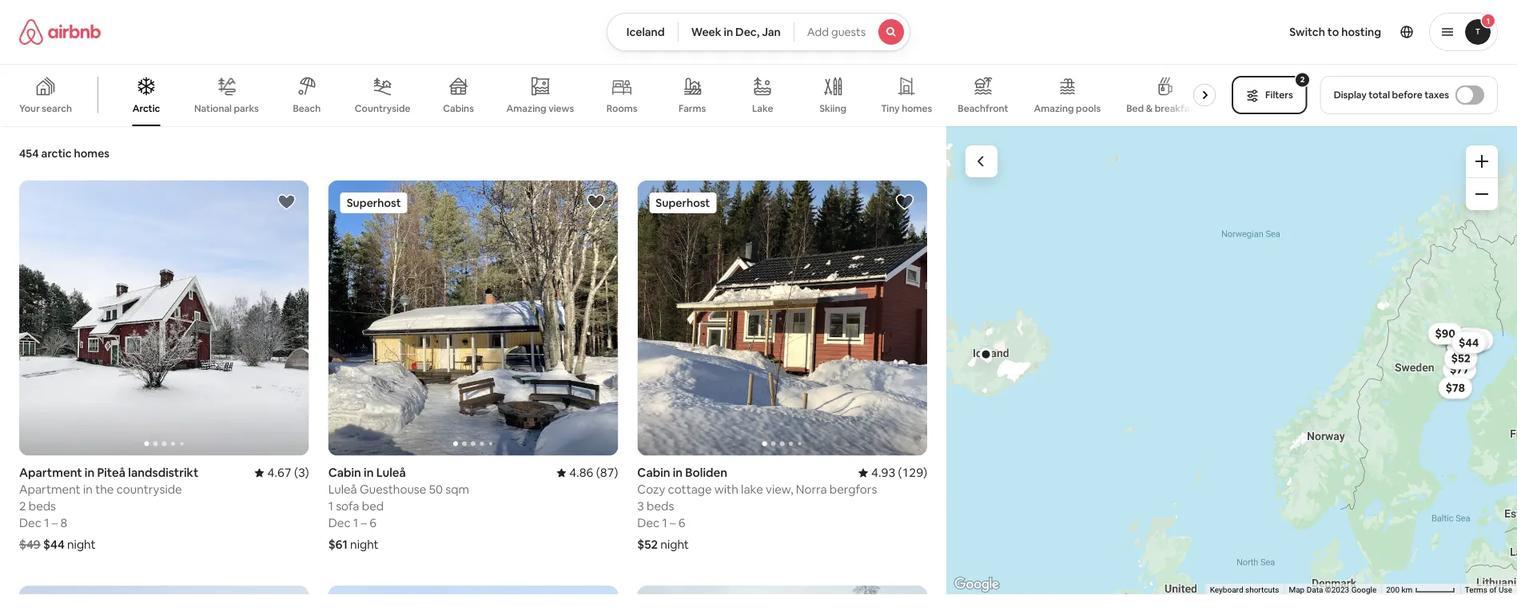 Task type: vqa. For each thing, say whether or not it's contained in the screenshot.
Search destinations "search box"
no



Task type: locate. For each thing, give the bounding box(es) containing it.
tiny
[[881, 102, 900, 115]]

1 vertical spatial $52
[[638, 537, 658, 553]]

2 inside apartment in piteå landsdistrikt apartment in the countryside 2 beds dec 1 – 8 $49 $44 night
[[19, 499, 26, 515]]

cozy
[[638, 482, 666, 498]]

$52
[[1452, 352, 1471, 366], [638, 537, 658, 553]]

with
[[715, 482, 739, 498]]

luleå up the guesthouse
[[376, 465, 406, 481]]

week in dec, jan button
[[678, 13, 795, 51]]

0 horizontal spatial night
[[67, 537, 96, 553]]

dec down sofa
[[328, 516, 351, 531]]

tiny homes
[[881, 102, 933, 115]]

dec for sofa
[[328, 516, 351, 531]]

display
[[1334, 89, 1367, 101]]

homes
[[902, 102, 933, 115], [74, 146, 110, 161]]

0 vertical spatial $44
[[1459, 336, 1480, 350]]

1 horizontal spatial $52
[[1452, 352, 1471, 366]]

1 vertical spatial apartment
[[19, 482, 81, 498]]

terms
[[1466, 586, 1488, 595]]

landsdistrikt
[[128, 465, 199, 481]]

0 horizontal spatial $52
[[638, 537, 658, 553]]

1 horizontal spatial dec
[[328, 516, 351, 531]]

0 horizontal spatial $44
[[43, 537, 65, 553]]

0 vertical spatial apartment
[[19, 465, 82, 481]]

homes right tiny
[[902, 102, 933, 115]]

1 cabin from the left
[[328, 465, 361, 481]]

amazing views
[[507, 102, 574, 115]]

dec inside cabin in luleå luleå guesthouse 50 sqm 1 sofa bed dec 1 – 6 $61 night
[[328, 516, 351, 531]]

$44
[[1459, 336, 1480, 350], [43, 537, 65, 553]]

cabin up sofa
[[328, 465, 361, 481]]

night right $61
[[350, 537, 379, 553]]

1 horizontal spatial –
[[361, 516, 367, 531]]

1 night from the left
[[67, 537, 96, 553]]

1 vertical spatial 2
[[19, 499, 26, 515]]

1 horizontal spatial beds
[[647, 499, 674, 515]]

group containing national parks
[[0, 64, 1223, 126]]

amazing for amazing pools
[[1034, 102, 1074, 115]]

0 horizontal spatial beds
[[29, 499, 56, 515]]

0 horizontal spatial –
[[52, 516, 58, 531]]

6 down bed
[[370, 516, 377, 531]]

cabin in boliden cozy cottage with lake view, norra bergfors 3 beds dec 1 – 6 $52 night
[[638, 465, 878, 553]]

dec,
[[736, 25, 760, 39]]

amazing
[[507, 102, 547, 115], [1034, 102, 1074, 115]]

0 horizontal spatial luleå
[[328, 482, 357, 498]]

4.86 (87)
[[570, 465, 618, 481]]

cabin inside cabin in luleå luleå guesthouse 50 sqm 1 sofa bed dec 1 – 6 $61 night
[[328, 465, 361, 481]]

switch to hosting
[[1290, 25, 1382, 39]]

apartment in piteå landsdistrikt apartment in the countryside 2 beds dec 1 – 8 $49 $44 night
[[19, 465, 199, 553]]

bergfors
[[830, 482, 878, 498]]

–
[[52, 516, 58, 531], [361, 516, 367, 531], [670, 516, 676, 531]]

3 dec from the left
[[638, 516, 660, 531]]

0 vertical spatial 2
[[1301, 74, 1306, 85]]

cabin
[[328, 465, 361, 481], [638, 465, 671, 481]]

night inside cabin in boliden cozy cottage with lake view, norra bergfors 3 beds dec 1 – 6 $52 night
[[661, 537, 689, 553]]

amazing left views
[[507, 102, 547, 115]]

0 horizontal spatial dec
[[19, 516, 42, 531]]

2 horizontal spatial dec
[[638, 516, 660, 531]]

0 horizontal spatial amazing
[[507, 102, 547, 115]]

$44 $52
[[1452, 336, 1480, 366]]

group
[[0, 64, 1223, 126], [19, 181, 309, 456], [328, 181, 618, 456], [638, 181, 928, 456]]

amazing left pools
[[1034, 102, 1074, 115]]

1 horizontal spatial 6
[[679, 516, 686, 531]]

google map
showing 22 stays. region
[[947, 126, 1518, 596]]

1 horizontal spatial amazing
[[1034, 102, 1074, 115]]

2 6 from the left
[[679, 516, 686, 531]]

1 horizontal spatial night
[[350, 537, 379, 553]]

1 horizontal spatial 2
[[1301, 74, 1306, 85]]

in for luleå
[[364, 465, 374, 481]]

$78
[[1446, 381, 1466, 395]]

1
[[1487, 16, 1491, 26], [328, 499, 333, 515], [44, 516, 49, 531], [353, 516, 358, 531], [663, 516, 668, 531]]

view,
[[766, 482, 794, 498]]

&
[[1147, 102, 1153, 115]]

the
[[95, 482, 114, 498]]

0 horizontal spatial homes
[[74, 146, 110, 161]]

$90 $36
[[1436, 327, 1482, 349]]

group for apartment in piteå landsdistrikt apartment in the countryside 2 beds dec 1 – 8 $49 $44 night
[[19, 181, 309, 456]]

cottage
[[668, 482, 712, 498]]

beds up the $49
[[29, 499, 56, 515]]

keyboard
[[1211, 586, 1244, 595]]

2 apartment from the top
[[19, 482, 81, 498]]

luleå
[[376, 465, 406, 481], [328, 482, 357, 498]]

filters
[[1266, 89, 1294, 101]]

– down cottage
[[670, 516, 676, 531]]

200
[[1387, 586, 1400, 595]]

profile element
[[930, 0, 1499, 64]]

3
[[638, 499, 644, 515]]

– left 8
[[52, 516, 58, 531]]

km
[[1402, 586, 1413, 595]]

2 beds from the left
[[647, 499, 674, 515]]

1 inside cabin in boliden cozy cottage with lake view, norra bergfors 3 beds dec 1 – 6 $52 night
[[663, 516, 668, 531]]

breakfasts
[[1155, 102, 1203, 115]]

$45 button
[[1460, 329, 1494, 351]]

1 dec from the left
[[19, 516, 42, 531]]

6 down cottage
[[679, 516, 686, 531]]

google image
[[951, 575, 1004, 596]]

iceland
[[627, 25, 665, 39]]

1 apartment from the top
[[19, 465, 82, 481]]

views
[[549, 102, 574, 115]]

in for boliden
[[673, 465, 683, 481]]

0 vertical spatial $52
[[1452, 352, 1471, 366]]

farms
[[679, 102, 706, 115]]

2 down switch
[[1301, 74, 1306, 85]]

amazing pools
[[1034, 102, 1101, 115]]

apartment
[[19, 465, 82, 481], [19, 482, 81, 498]]

– inside cabin in luleå luleå guesthouse 50 sqm 1 sofa bed dec 1 – 6 $61 night
[[361, 516, 367, 531]]

2 – from the left
[[361, 516, 367, 531]]

dec up the $49
[[19, 516, 42, 531]]

2 horizontal spatial –
[[670, 516, 676, 531]]

hosting
[[1342, 25, 1382, 39]]

add
[[808, 25, 829, 39]]

$72
[[1462, 332, 1481, 346]]

3 – from the left
[[670, 516, 676, 531]]

in inside week in dec, jan button
[[724, 25, 733, 39]]

bed
[[362, 499, 384, 515]]

1 horizontal spatial luleå
[[376, 465, 406, 481]]

(87)
[[596, 465, 618, 481]]

6 inside cabin in boliden cozy cottage with lake view, norra bergfors 3 beds dec 1 – 6 $52 night
[[679, 516, 686, 531]]

0 horizontal spatial 2
[[19, 499, 26, 515]]

$90 button
[[1429, 323, 1463, 345]]

your search
[[19, 102, 72, 115]]

pools
[[1077, 102, 1101, 115]]

1 horizontal spatial cabin
[[638, 465, 671, 481]]

0 vertical spatial luleå
[[376, 465, 406, 481]]

1 horizontal spatial $44
[[1459, 336, 1480, 350]]

data
[[1307, 586, 1324, 595]]

2 night from the left
[[350, 537, 379, 553]]

beds inside cabin in boliden cozy cottage with lake view, norra bergfors 3 beds dec 1 – 6 $52 night
[[647, 499, 674, 515]]

guesthouse
[[360, 482, 427, 498]]

1 6 from the left
[[370, 516, 377, 531]]

dec inside apartment in piteå landsdistrikt apartment in the countryside 2 beds dec 1 – 8 $49 $44 night
[[19, 516, 42, 531]]

cabin up 'cozy'
[[638, 465, 671, 481]]

1 inside apartment in piteå landsdistrikt apartment in the countryside 2 beds dec 1 – 8 $49 $44 night
[[44, 516, 49, 531]]

national
[[194, 102, 232, 115]]

1 beds from the left
[[29, 499, 56, 515]]

night down 8
[[67, 537, 96, 553]]

of
[[1490, 586, 1498, 595]]

countryside
[[117, 482, 182, 498]]

2 dec from the left
[[328, 516, 351, 531]]

1 horizontal spatial homes
[[902, 102, 933, 115]]

in inside cabin in boliden cozy cottage with lake view, norra bergfors 3 beds dec 1 – 6 $52 night
[[673, 465, 683, 481]]

6 inside cabin in luleå luleå guesthouse 50 sqm 1 sofa bed dec 1 – 6 $61 night
[[370, 516, 377, 531]]

norra
[[796, 482, 827, 498]]

dec
[[19, 516, 42, 531], [328, 516, 351, 531], [638, 516, 660, 531]]

display total before taxes button
[[1321, 76, 1499, 114]]

None search field
[[607, 13, 911, 51]]

3 night from the left
[[661, 537, 689, 553]]

in left piteå
[[85, 465, 95, 481]]

0 horizontal spatial cabin
[[328, 465, 361, 481]]

in up cottage
[[673, 465, 683, 481]]

night down cottage
[[661, 537, 689, 553]]

8
[[60, 516, 67, 531]]

2 cabin from the left
[[638, 465, 671, 481]]

(3)
[[294, 465, 309, 481]]

0 vertical spatial homes
[[902, 102, 933, 115]]

luleå up sofa
[[328, 482, 357, 498]]

night
[[67, 537, 96, 553], [350, 537, 379, 553], [661, 537, 689, 553]]

2 up the $49
[[19, 499, 26, 515]]

cabin inside cabin in boliden cozy cottage with lake view, norra bergfors 3 beds dec 1 – 6 $52 night
[[638, 465, 671, 481]]

– inside apartment in piteå landsdistrikt apartment in the countryside 2 beds dec 1 – 8 $49 $44 night
[[52, 516, 58, 531]]

1 vertical spatial $44
[[43, 537, 65, 553]]

guests
[[832, 25, 866, 39]]

beds down 'cozy'
[[647, 499, 674, 515]]

in left dec,
[[724, 25, 733, 39]]

dec down 3
[[638, 516, 660, 531]]

homes right arctic
[[74, 146, 110, 161]]

6
[[370, 516, 377, 531], [679, 516, 686, 531]]

add to wishlist: cabin in luleå image
[[586, 193, 606, 212]]

$77
[[1451, 363, 1470, 377]]

– down bed
[[361, 516, 367, 531]]

0 horizontal spatial 6
[[370, 516, 377, 531]]

2 horizontal spatial night
[[661, 537, 689, 553]]

4.93
[[872, 465, 896, 481]]

$44 button
[[1452, 332, 1487, 354]]

in inside cabin in luleå luleå guesthouse 50 sqm 1 sofa bed dec 1 – 6 $61 night
[[364, 465, 374, 481]]

1 – from the left
[[52, 516, 58, 531]]

in up the guesthouse
[[364, 465, 374, 481]]

taxes
[[1425, 89, 1450, 101]]

cabin for cozy
[[638, 465, 671, 481]]



Task type: describe. For each thing, give the bounding box(es) containing it.
– for bed
[[361, 516, 367, 531]]

google
[[1352, 586, 1377, 595]]

sqm
[[446, 482, 469, 498]]

cabin in luleå luleå guesthouse 50 sqm 1 sofa bed dec 1 – 6 $61 night
[[328, 465, 469, 553]]

arctic
[[41, 146, 72, 161]]

4.93 out of 5 average rating,  129 reviews image
[[859, 465, 928, 481]]

switch
[[1290, 25, 1326, 39]]

– inside cabin in boliden cozy cottage with lake view, norra bergfors 3 beds dec 1 – 6 $52 night
[[670, 516, 676, 531]]

– for beds
[[52, 516, 58, 531]]

homes inside group
[[902, 102, 933, 115]]

terms of use
[[1466, 586, 1513, 595]]

map
[[1289, 586, 1305, 595]]

$44 inside $44 $52
[[1459, 336, 1480, 350]]

454
[[19, 146, 39, 161]]

lake
[[741, 482, 764, 498]]

in left the
[[83, 482, 93, 498]]

to
[[1328, 25, 1340, 39]]

bed & breakfasts
[[1127, 102, 1203, 115]]

keyboard shortcuts
[[1211, 586, 1280, 595]]

$72 button
[[1455, 328, 1488, 350]]

parks
[[234, 102, 259, 115]]

in for piteå
[[85, 465, 95, 481]]

week in dec, jan
[[692, 25, 781, 39]]

cabins
[[443, 102, 474, 115]]

keyboard shortcuts button
[[1211, 585, 1280, 596]]

add guests
[[808, 25, 866, 39]]

200 km button
[[1382, 585, 1461, 596]]

$49
[[19, 537, 41, 553]]

1 vertical spatial homes
[[74, 146, 110, 161]]

$45
[[1468, 333, 1487, 347]]

add to wishlist: cabin in boliden image
[[896, 193, 915, 212]]

switch to hosting link
[[1281, 15, 1392, 49]]

dec inside cabin in boliden cozy cottage with lake view, norra bergfors 3 beds dec 1 – 6 $52 night
[[638, 516, 660, 531]]

add to wishlist: apartment in piteå landsdistrikt image
[[277, 193, 296, 212]]

©2023
[[1326, 586, 1350, 595]]

week
[[692, 25, 722, 39]]

$78 $72
[[1446, 332, 1481, 395]]

shortcuts
[[1246, 586, 1280, 595]]

zoom out image
[[1476, 188, 1489, 201]]

boliden
[[686, 465, 728, 481]]

50
[[429, 482, 443, 498]]

in for dec,
[[724, 25, 733, 39]]

4.86 out of 5 average rating,  87 reviews image
[[557, 465, 618, 481]]

sofa
[[336, 499, 359, 515]]

cabin for luleå
[[328, 465, 361, 481]]

before
[[1393, 89, 1423, 101]]

terms of use link
[[1466, 586, 1513, 595]]

$52 inside $44 $52
[[1452, 352, 1471, 366]]

beachfront
[[958, 102, 1009, 115]]

454 arctic homes
[[19, 146, 110, 161]]

1 inside dropdown button
[[1487, 16, 1491, 26]]

amazing for amazing views
[[507, 102, 547, 115]]

(129)
[[899, 465, 928, 481]]

4.67
[[268, 465, 292, 481]]

$90
[[1436, 327, 1456, 341]]

iceland button
[[607, 13, 679, 51]]

$52 inside cabin in boliden cozy cottage with lake view, norra bergfors 3 beds dec 1 – 6 $52 night
[[638, 537, 658, 553]]

total
[[1369, 89, 1391, 101]]

none search field containing iceland
[[607, 13, 911, 51]]

200 km
[[1387, 586, 1415, 595]]

use
[[1500, 586, 1513, 595]]

$78 button
[[1439, 377, 1473, 399]]

zoom in image
[[1476, 155, 1489, 168]]

night inside apartment in piteå landsdistrikt apartment in the countryside 2 beds dec 1 – 8 $49 $44 night
[[67, 537, 96, 553]]

group for cabin in luleå luleå guesthouse 50 sqm 1 sofa bed dec 1 – 6 $61 night
[[328, 181, 618, 456]]

group for cabin in boliden cozy cottage with lake view, norra bergfors 3 beds dec 1 – 6 $52 night
[[638, 181, 928, 456]]

$36 button
[[1455, 331, 1489, 353]]

$44 inside apartment in piteå landsdistrikt apartment in the countryside 2 beds dec 1 – 8 $49 $44 night
[[43, 537, 65, 553]]

add guests button
[[794, 13, 911, 51]]

night inside cabin in luleå luleå guesthouse 50 sqm 1 sofa bed dec 1 – 6 $61 night
[[350, 537, 379, 553]]

your
[[19, 102, 40, 115]]

jan
[[762, 25, 781, 39]]

4.93 (129)
[[872, 465, 928, 481]]

lake
[[752, 102, 774, 115]]

countryside
[[355, 102, 411, 115]]

display total before taxes
[[1334, 89, 1450, 101]]

rooms
[[607, 102, 638, 115]]

4.67 (3)
[[268, 465, 309, 481]]

4.67 out of 5 average rating,  3 reviews image
[[255, 465, 309, 481]]

beds inside apartment in piteå landsdistrikt apartment in the countryside 2 beds dec 1 – 8 $49 $44 night
[[29, 499, 56, 515]]

national parks
[[194, 102, 259, 115]]

arctic
[[132, 102, 160, 115]]

bed
[[1127, 102, 1145, 115]]

$61
[[328, 537, 348, 553]]

1 vertical spatial luleå
[[328, 482, 357, 498]]

dec for 2
[[19, 516, 42, 531]]

beach
[[293, 102, 321, 115]]

piteå
[[97, 465, 126, 481]]

map data ©2023 google
[[1289, 586, 1377, 595]]

4.86
[[570, 465, 594, 481]]

$77 button
[[1443, 359, 1477, 381]]

$52 button
[[1445, 348, 1479, 370]]



